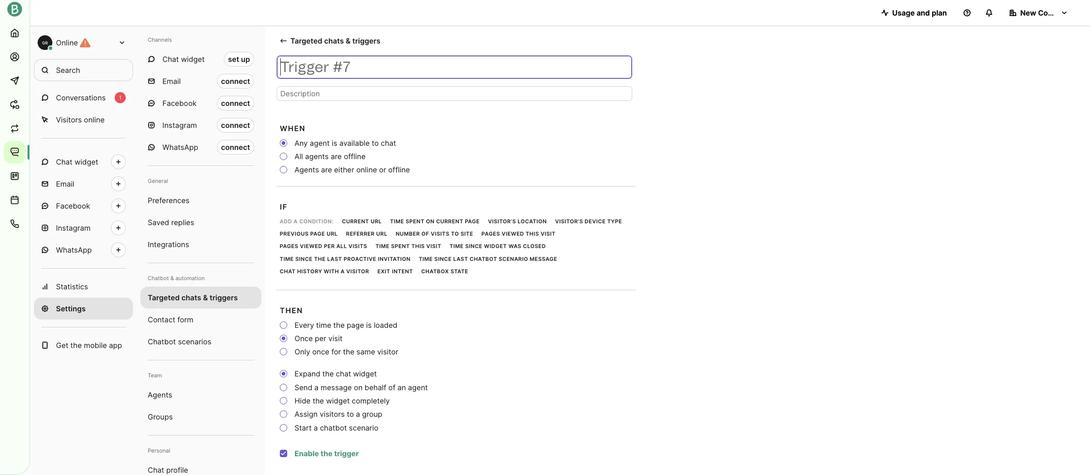 Task type: locate. For each thing, give the bounding box(es) containing it.
time up invitation at bottom left
[[376, 243, 390, 250]]

to left site
[[451, 231, 459, 237]]

hide the widget completely
[[295, 397, 390, 406]]

message down expand the chat widget
[[321, 383, 352, 392]]

whatsapp up general
[[163, 143, 198, 152]]

this for spent
[[412, 243, 425, 250]]

per left all
[[324, 243, 335, 250]]

only once for the same visitor
[[295, 348, 399, 357]]

0 vertical spatial email
[[163, 77, 181, 86]]

1 vertical spatial on
[[354, 383, 363, 392]]

visit inside button
[[541, 231, 556, 237]]

time inside button
[[390, 218, 404, 225]]

preferences
[[148, 196, 190, 205]]

url inside the previous page url button
[[327, 231, 338, 237]]

message down closed at the bottom of the page
[[530, 256, 558, 262]]

1 horizontal spatial whatsapp
[[163, 143, 198, 152]]

chatbot inside button
[[470, 256, 498, 262]]

last inside button
[[454, 256, 468, 262]]

1 horizontal spatial offline
[[389, 165, 410, 175]]

previous page url button
[[277, 229, 341, 240]]

is left loaded
[[366, 321, 372, 330]]

per up once
[[315, 334, 327, 344]]

last up with
[[327, 256, 342, 262]]

agents down all
[[295, 165, 319, 175]]

a left group
[[356, 410, 360, 419]]

time for time spent this visit
[[376, 243, 390, 250]]

0 horizontal spatial offline
[[344, 152, 366, 161]]

the right for
[[343, 348, 355, 357]]

visitors
[[320, 410, 345, 419]]

spent up number at the left top
[[406, 218, 425, 225]]

0 vertical spatial this
[[526, 231, 539, 237]]

visit down number of visits to site button
[[427, 243, 442, 250]]

agent
[[310, 139, 330, 148], [408, 383, 428, 392]]

2 vertical spatial to
[[347, 410, 354, 419]]

widget up time since last chatbot scenario message
[[484, 243, 507, 250]]

of left an
[[389, 383, 396, 392]]

the right expand
[[323, 370, 334, 379]]

time inside 'button'
[[376, 243, 390, 250]]

1 horizontal spatial scenario
[[499, 256, 529, 262]]

0 vertical spatial message
[[530, 256, 558, 262]]

any
[[295, 139, 308, 148]]

chat down channels
[[163, 55, 179, 64]]

to
[[372, 139, 379, 148], [451, 231, 459, 237], [347, 410, 354, 419]]

0 vertical spatial targeted
[[291, 36, 323, 46]]

1
[[119, 94, 122, 101]]

1 vertical spatial chat
[[336, 370, 351, 379]]

pages viewed this visit
[[482, 231, 556, 237]]

chat inside chat history with a visitor button
[[280, 269, 296, 275]]

page up pages viewed per all visits
[[310, 231, 325, 237]]

last
[[327, 256, 342, 262], [454, 256, 468, 262]]

chatbot for chatbot scenarios
[[148, 337, 176, 347]]

an
[[398, 383, 406, 392]]

visits
[[431, 231, 450, 237], [349, 243, 367, 250]]

viewed down the previous page url button
[[300, 243, 323, 250]]

since down site
[[466, 243, 483, 250]]

the down pages viewed per all visits button
[[314, 256, 326, 262]]

2 horizontal spatial since
[[466, 243, 483, 250]]

email down chat widget link
[[56, 180, 74, 189]]

all
[[337, 243, 347, 250]]

1 vertical spatial is
[[366, 321, 372, 330]]

visitor's inside button
[[556, 218, 584, 225]]

0 vertical spatial visit
[[541, 231, 556, 237]]

0 vertical spatial agent
[[310, 139, 330, 148]]

url for referrer url
[[377, 231, 388, 237]]

0 vertical spatial targeted chats & triggers
[[291, 36, 381, 46]]

0 vertical spatial agents
[[295, 165, 319, 175]]

visitor's left device
[[556, 218, 584, 225]]

facebook
[[163, 99, 197, 108], [56, 202, 90, 211]]

1 vertical spatial targeted
[[148, 293, 180, 303]]

per inside button
[[324, 243, 335, 250]]

the inside get the mobile app link
[[70, 341, 82, 350]]

whatsapp link
[[34, 239, 133, 261]]

1 horizontal spatial page
[[347, 321, 364, 330]]

the right the hide
[[313, 397, 324, 406]]

1 last from the left
[[327, 256, 342, 262]]

invitation
[[378, 256, 411, 262]]

1 horizontal spatial chat widget
[[163, 55, 205, 64]]

visitor down proactive
[[347, 269, 369, 275]]

spent
[[406, 218, 425, 225], [391, 243, 410, 250]]

chat widget down channels
[[163, 55, 205, 64]]

0 horizontal spatial page
[[310, 231, 325, 237]]

spent inside button
[[406, 218, 425, 225]]

0 horizontal spatial chat widget
[[56, 157, 98, 167]]

offline
[[344, 152, 366, 161], [389, 165, 410, 175]]

of down the time spent on current page button
[[422, 231, 430, 237]]

enable
[[295, 449, 319, 458]]

1 horizontal spatial chatbot
[[470, 256, 498, 262]]

0 vertical spatial instagram
[[163, 121, 197, 130]]

0 horizontal spatial online
[[84, 115, 105, 124]]

every
[[295, 321, 314, 330]]

url
[[371, 218, 382, 225], [327, 231, 338, 237], [377, 231, 388, 237]]

chatbot
[[470, 256, 498, 262], [320, 424, 347, 433]]

4 connect from the top
[[221, 143, 250, 152]]

0 vertical spatial &
[[346, 36, 351, 46]]

1 vertical spatial scenario
[[349, 424, 379, 433]]

this down location
[[526, 231, 539, 237]]

1 vertical spatial page
[[310, 231, 325, 237]]

2 visitor's from the left
[[556, 218, 584, 225]]

are up either
[[331, 152, 342, 161]]

hide
[[295, 397, 311, 406]]

spent for this
[[391, 243, 410, 250]]

chat profile
[[148, 466, 188, 475]]

1 horizontal spatial instagram
[[163, 121, 197, 130]]

to right available
[[372, 139, 379, 148]]

company
[[1039, 8, 1073, 17]]

online inside 'link'
[[84, 115, 105, 124]]

1 vertical spatial chatbot
[[320, 424, 347, 433]]

agents for agents
[[148, 391, 172, 400]]

0 horizontal spatial chats
[[182, 293, 201, 303]]

url right referrer
[[377, 231, 388, 237]]

the inside the "time since the last proactive invitation" button
[[314, 256, 326, 262]]

time spent on current page
[[390, 218, 480, 225]]

time spent on current page button
[[387, 216, 483, 227]]

preferences link
[[140, 190, 262, 212]]

since inside button
[[435, 256, 452, 262]]

0 vertical spatial chats
[[324, 36, 344, 46]]

chatbox state
[[422, 269, 469, 275]]

per
[[324, 243, 335, 250], [315, 334, 327, 344]]

1 horizontal spatial this
[[526, 231, 539, 237]]

0 vertical spatial spent
[[406, 218, 425, 225]]

1 horizontal spatial since
[[435, 256, 452, 262]]

scenario down was
[[499, 256, 529, 262]]

0 horizontal spatial of
[[389, 383, 396, 392]]

on left 'behalf'
[[354, 383, 363, 392]]

visitor's device type button
[[552, 216, 626, 227]]

chat left history
[[280, 269, 296, 275]]

since for last
[[435, 256, 452, 262]]

of inside number of visits to site button
[[422, 231, 430, 237]]

visit
[[541, 231, 556, 237], [427, 243, 442, 250], [329, 334, 343, 344]]

usage
[[893, 8, 915, 17]]

time up the chatbox
[[419, 256, 433, 262]]

the right get
[[70, 341, 82, 350]]

page up site
[[465, 218, 480, 225]]

chat
[[163, 55, 179, 64], [56, 157, 73, 167], [280, 269, 296, 275], [148, 466, 164, 475]]

page
[[465, 218, 480, 225], [310, 231, 325, 237], [347, 321, 364, 330]]

this inside 'button'
[[412, 243, 425, 250]]

2 last from the left
[[454, 256, 468, 262]]

0 horizontal spatial pages
[[280, 243, 299, 250]]

chatbot down "contact"
[[148, 337, 176, 347]]

new
[[1021, 8, 1037, 17]]

1 vertical spatial facebook
[[56, 202, 90, 211]]

chatbot down visitors
[[320, 424, 347, 433]]

1 vertical spatial whatsapp
[[56, 246, 92, 255]]

since up chatbox state
[[435, 256, 452, 262]]

0 horizontal spatial chat
[[336, 370, 351, 379]]

0 horizontal spatial triggers
[[210, 293, 238, 303]]

email inside "email" link
[[56, 180, 74, 189]]

chat down only once for the same visitor
[[336, 370, 351, 379]]

0 vertical spatial facebook
[[163, 99, 197, 108]]

on up number of visits to site
[[426, 218, 435, 225]]

1 chatbot from the top
[[148, 275, 169, 282]]

visitor's inside button
[[488, 218, 516, 225]]

1 horizontal spatial &
[[203, 293, 208, 303]]

settings link
[[34, 298, 133, 320]]

any agent is available to chat
[[295, 139, 396, 148]]

agents
[[295, 165, 319, 175], [148, 391, 172, 400]]

integrations
[[148, 240, 189, 249]]

send
[[295, 383, 313, 392]]

chatbot
[[148, 275, 169, 282], [148, 337, 176, 347]]

0 vertical spatial per
[[324, 243, 335, 250]]

email down channels
[[163, 77, 181, 86]]

last up 'state'
[[454, 256, 468, 262]]

1 vertical spatial email
[[56, 180, 74, 189]]

integrations link
[[140, 234, 262, 256]]

3 connect from the top
[[221, 121, 250, 130]]

1 vertical spatial targeted chats & triggers link
[[140, 287, 262, 309]]

are
[[331, 152, 342, 161], [321, 165, 332, 175]]

page up only once for the same visitor
[[347, 321, 364, 330]]

visitor's device type
[[556, 218, 623, 225]]

group
[[362, 410, 383, 419]]

0 vertical spatial chatbot
[[148, 275, 169, 282]]

connect for email
[[221, 77, 250, 86]]

then
[[280, 306, 303, 315]]

online left or
[[357, 165, 377, 175]]

0 vertical spatial to
[[372, 139, 379, 148]]

last inside button
[[327, 256, 342, 262]]

this inside button
[[526, 231, 539, 237]]

saved replies
[[148, 218, 194, 227]]

since for the
[[296, 256, 313, 262]]

1 vertical spatial agent
[[408, 383, 428, 392]]

1 vertical spatial pages
[[280, 243, 299, 250]]

1 horizontal spatial on
[[426, 218, 435, 225]]

0 vertical spatial viewed
[[502, 231, 525, 237]]

is up all agents are offline
[[332, 139, 338, 148]]

chatbox
[[422, 269, 449, 275]]

to down "hide the widget completely"
[[347, 410, 354, 419]]

1 horizontal spatial message
[[530, 256, 558, 262]]

viewed up was
[[502, 231, 525, 237]]

viewed for this
[[502, 231, 525, 237]]

visits up proactive
[[349, 243, 367, 250]]

to inside button
[[451, 231, 459, 237]]

scenario inside time since last chatbot scenario message button
[[499, 256, 529, 262]]

1 horizontal spatial email
[[163, 77, 181, 86]]

0 vertical spatial chat
[[381, 139, 396, 148]]

visit up for
[[329, 334, 343, 344]]

since
[[466, 243, 483, 250], [296, 256, 313, 262], [435, 256, 452, 262]]

contact form link
[[140, 309, 262, 331]]

1 vertical spatial message
[[321, 383, 352, 392]]

agent up agents at the top left of the page
[[310, 139, 330, 148]]

chat up "email" link
[[56, 157, 73, 167]]

viewed
[[502, 231, 525, 237], [300, 243, 323, 250]]

1 visitor's from the left
[[488, 218, 516, 225]]

pages for pages viewed this visit
[[482, 231, 500, 237]]

pages viewed per all visits
[[280, 243, 367, 250]]

this down number at the left top
[[412, 243, 425, 250]]

targeted
[[291, 36, 323, 46], [148, 293, 180, 303]]

1 horizontal spatial visitor's
[[556, 218, 584, 225]]

1 horizontal spatial targeted chats & triggers link
[[276, 34, 386, 48]]

1 connect from the top
[[221, 77, 250, 86]]

visit inside 'button'
[[427, 243, 442, 250]]

spent inside 'button'
[[391, 243, 410, 250]]

1 horizontal spatial triggers
[[353, 36, 381, 46]]

time down previous
[[280, 256, 294, 262]]

widget inside button
[[484, 243, 507, 250]]

since up history
[[296, 256, 313, 262]]

0 vertical spatial triggers
[[353, 36, 381, 46]]

1 horizontal spatial chat
[[381, 139, 396, 148]]

0 vertical spatial scenario
[[499, 256, 529, 262]]

url up the referrer url in the top left of the page
[[371, 218, 382, 225]]

agents for agents are either online or offline
[[295, 165, 319, 175]]

connect for facebook
[[221, 99, 250, 108]]

time since widget was closed button
[[447, 241, 549, 252]]

0 horizontal spatial scenario
[[349, 424, 379, 433]]

trigger
[[334, 449, 359, 458]]

referrer url
[[346, 231, 388, 237]]

2 horizontal spatial page
[[465, 218, 480, 225]]

0 vertical spatial is
[[332, 139, 338, 148]]

widget
[[181, 55, 205, 64], [75, 157, 98, 167], [484, 243, 507, 250], [353, 370, 377, 379], [326, 397, 350, 406]]

1 horizontal spatial agent
[[408, 383, 428, 392]]

app
[[109, 341, 122, 350]]

scenarios
[[178, 337, 211, 347]]

spent up invitation at bottom left
[[391, 243, 410, 250]]

0 vertical spatial chat widget
[[163, 55, 205, 64]]

visitor's up pages viewed this visit
[[488, 218, 516, 225]]

1 vertical spatial viewed
[[300, 243, 323, 250]]

0 horizontal spatial targeted
[[148, 293, 180, 303]]

chatbot down time since widget was closed button
[[470, 256, 498, 262]]

pages up time since widget was closed
[[482, 231, 500, 237]]

offline down available
[[344, 152, 366, 161]]

whatsapp down instagram link
[[56, 246, 92, 255]]

enable the trigger
[[295, 449, 359, 458]]

time spent this visit
[[376, 243, 442, 250]]

a inside button
[[341, 269, 345, 275]]

with
[[324, 269, 339, 275]]

a right with
[[341, 269, 345, 275]]

0 horizontal spatial targeted chats & triggers link
[[140, 287, 262, 309]]

chatbot left automation
[[148, 275, 169, 282]]

widget up assign visitors to a group
[[326, 397, 350, 406]]

page inside the previous page url button
[[310, 231, 325, 237]]

0 horizontal spatial on
[[354, 383, 363, 392]]

online right visitors
[[84, 115, 105, 124]]

chatbot for chatbot & automation
[[148, 275, 169, 282]]

offline right or
[[389, 165, 410, 175]]

2 chatbot from the top
[[148, 337, 176, 347]]

time inside button
[[419, 256, 433, 262]]

the right enable on the left of the page
[[321, 449, 333, 458]]

visit up closed at the bottom of the page
[[541, 231, 556, 237]]

2 connect from the top
[[221, 99, 250, 108]]

time spent this visit button
[[373, 241, 445, 252]]

visits inside number of visits to site button
[[431, 231, 450, 237]]

get the mobile app
[[56, 341, 122, 350]]

assign
[[295, 410, 318, 419]]

since for widget
[[466, 243, 483, 250]]

previous page url
[[280, 231, 338, 237]]

1 horizontal spatial visits
[[431, 231, 450, 237]]

pages
[[482, 231, 500, 237], [280, 243, 299, 250]]

1 vertical spatial &
[[171, 275, 174, 282]]

url inside the referrer url button
[[377, 231, 388, 237]]

url inside the current url button
[[371, 218, 382, 225]]

time down site
[[450, 243, 464, 250]]

0 horizontal spatial instagram
[[56, 224, 91, 233]]

search link
[[34, 59, 133, 81]]

pages viewed per all visits button
[[277, 241, 371, 252]]

0 vertical spatial offline
[[344, 152, 366, 161]]

agents down team
[[148, 391, 172, 400]]

0 vertical spatial visits
[[431, 231, 450, 237]]

search
[[56, 66, 80, 75]]

visits down the time spent on current page button
[[431, 231, 450, 237]]

chat widget up "email" link
[[56, 157, 98, 167]]

agent right an
[[408, 383, 428, 392]]

1 horizontal spatial visit
[[427, 243, 442, 250]]

url up pages viewed per all visits
[[327, 231, 338, 237]]

0 vertical spatial are
[[331, 152, 342, 161]]

0 horizontal spatial facebook
[[56, 202, 90, 211]]

0 vertical spatial online
[[84, 115, 105, 124]]

scenario down group
[[349, 424, 379, 433]]

message inside button
[[530, 256, 558, 262]]

0 vertical spatial pages
[[482, 231, 500, 237]]

1 vertical spatial spent
[[391, 243, 410, 250]]

1 horizontal spatial last
[[454, 256, 468, 262]]

visitors online
[[56, 115, 105, 124]]

plan
[[932, 8, 948, 17]]

chat up or
[[381, 139, 396, 148]]

0 horizontal spatial last
[[327, 256, 342, 262]]

pages down previous
[[280, 243, 299, 250]]

visitor right same
[[378, 348, 399, 357]]

referrer
[[346, 231, 375, 237]]

0 horizontal spatial visitor's
[[488, 218, 516, 225]]

chatbot scenarios
[[148, 337, 211, 347]]

0 horizontal spatial targeted chats & triggers
[[148, 293, 238, 303]]

time up number at the left top
[[390, 218, 404, 225]]

are down all agents are offline
[[321, 165, 332, 175]]



Task type: describe. For each thing, give the bounding box(es) containing it.
1 vertical spatial targeted chats & triggers
[[148, 293, 238, 303]]

up
[[241, 55, 250, 64]]

time since the last proactive invitation
[[280, 256, 411, 262]]

2 vertical spatial page
[[347, 321, 364, 330]]

visitors
[[56, 115, 82, 124]]

time since last chatbot scenario message button
[[416, 254, 561, 265]]

0 vertical spatial whatsapp
[[163, 143, 198, 152]]

conversations
[[56, 93, 106, 102]]

spent for on
[[406, 218, 425, 225]]

visitor's location button
[[485, 216, 550, 227]]

online
[[56, 38, 78, 47]]

new company
[[1021, 8, 1073, 17]]

on inside button
[[426, 218, 435, 225]]

Description text field
[[277, 86, 633, 101]]

1 vertical spatial instagram
[[56, 224, 91, 233]]

visitor's for visitor's device type
[[556, 218, 584, 225]]

1 vertical spatial visitor
[[378, 348, 399, 357]]

site
[[461, 231, 474, 237]]

current url
[[342, 218, 382, 225]]

facebook inside facebook link
[[56, 202, 90, 211]]

chatbot scenarios link
[[140, 331, 262, 353]]

visit for pages viewed this visit
[[541, 231, 556, 237]]

once
[[313, 348, 330, 357]]

visitor inside button
[[347, 269, 369, 275]]

visitors online link
[[34, 109, 133, 131]]

intent
[[392, 269, 413, 275]]

2 vertical spatial &
[[203, 293, 208, 303]]

saved replies link
[[140, 212, 262, 234]]

chat profile link
[[140, 460, 262, 476]]

when
[[280, 124, 306, 133]]

state
[[451, 269, 469, 275]]

or
[[379, 165, 387, 175]]

exit intent button
[[375, 267, 416, 278]]

saved
[[148, 218, 169, 227]]

1 vertical spatial of
[[389, 383, 396, 392]]

all agents are offline
[[295, 152, 366, 161]]

widget left set
[[181, 55, 205, 64]]

time for time since last chatbot scenario message
[[419, 256, 433, 262]]

exit
[[378, 269, 391, 275]]

usage and plan button
[[875, 4, 955, 22]]

agents link
[[140, 384, 262, 406]]

visits inside pages viewed per all visits button
[[349, 243, 367, 250]]

1 horizontal spatial is
[[366, 321, 372, 330]]

replies
[[171, 218, 194, 227]]

number of visits to site
[[396, 231, 474, 237]]

agents are either online or offline
[[295, 165, 410, 175]]

0 horizontal spatial to
[[347, 410, 354, 419]]

mobile
[[84, 341, 107, 350]]

previous
[[280, 231, 309, 237]]

pages viewed this visit button
[[479, 229, 559, 240]]

new company button
[[1003, 4, 1076, 22]]

time for time spent on current page
[[390, 218, 404, 225]]

start a chatbot scenario
[[295, 424, 379, 433]]

usage and plan
[[893, 8, 948, 17]]

contact form
[[148, 315, 194, 325]]

time
[[316, 321, 331, 330]]

either
[[334, 165, 355, 175]]

settings
[[56, 304, 86, 314]]

1 horizontal spatial targeted
[[291, 36, 323, 46]]

1 vertical spatial per
[[315, 334, 327, 344]]

once
[[295, 334, 313, 344]]

visitor's location
[[488, 218, 547, 225]]

proactive
[[344, 256, 377, 262]]

for
[[332, 348, 341, 357]]

chatbot & automation
[[148, 275, 205, 282]]

0 horizontal spatial message
[[321, 383, 352, 392]]

send a message on behalf of an agent
[[295, 383, 428, 392]]

a right start
[[314, 424, 318, 433]]

connect for whatsapp
[[221, 143, 250, 152]]

1 horizontal spatial to
[[372, 139, 379, 148]]

1 vertical spatial offline
[[389, 165, 410, 175]]

current
[[342, 218, 369, 225]]

once per visit
[[295, 334, 343, 344]]

if
[[280, 203, 288, 212]]

this for viewed
[[526, 231, 539, 237]]

visit for time spent this visit
[[427, 243, 442, 250]]

get the mobile app link
[[34, 335, 133, 357]]

Trigger #7 text field
[[277, 56, 633, 79]]

general
[[148, 178, 168, 185]]

chat history with a visitor button
[[277, 267, 373, 278]]

0 horizontal spatial chatbot
[[320, 424, 347, 433]]

current
[[436, 218, 464, 225]]

location
[[518, 218, 547, 225]]

the right 'time'
[[334, 321, 345, 330]]

statistics link
[[34, 276, 133, 298]]

viewed for per
[[300, 243, 323, 250]]

page inside the time spent on current page button
[[465, 218, 480, 225]]

url for current url
[[371, 218, 382, 225]]

time since last chatbot scenario message
[[419, 256, 558, 262]]

chat down personal
[[148, 466, 164, 475]]

type
[[608, 218, 623, 225]]

0 vertical spatial targeted chats & triggers link
[[276, 34, 386, 48]]

widget up the send a message on behalf of an agent
[[353, 370, 377, 379]]

chat widget link
[[34, 151, 133, 173]]

set up
[[228, 55, 250, 64]]

1 vertical spatial chats
[[182, 293, 201, 303]]

connect for instagram
[[221, 121, 250, 130]]

automation
[[176, 275, 205, 282]]

chat inside chat widget link
[[56, 157, 73, 167]]

exit intent
[[378, 269, 413, 275]]

1 vertical spatial chat widget
[[56, 157, 98, 167]]

time for time since widget was closed
[[450, 243, 464, 250]]

set
[[228, 55, 239, 64]]

1 vertical spatial are
[[321, 165, 332, 175]]

time since widget was closed
[[450, 243, 546, 250]]

behalf
[[365, 383, 387, 392]]

all
[[295, 152, 303, 161]]

email link
[[34, 173, 133, 195]]

widget up "email" link
[[75, 157, 98, 167]]

visitor's for visitor's location
[[488, 218, 516, 225]]

start
[[295, 424, 312, 433]]

contact
[[148, 315, 175, 325]]

and
[[917, 8, 931, 17]]

pages for pages viewed per all visits
[[280, 243, 299, 250]]

instagram link
[[34, 217, 133, 239]]

groups link
[[140, 406, 262, 428]]

0 horizontal spatial visit
[[329, 334, 343, 344]]

time for time since the last proactive invitation
[[280, 256, 294, 262]]

a right "send"
[[315, 383, 319, 392]]

1 horizontal spatial online
[[357, 165, 377, 175]]

current url button
[[339, 216, 385, 227]]

closed
[[523, 243, 546, 250]]



Task type: vqa. For each thing, say whether or not it's contained in the screenshot.
"Connect an account" button
no



